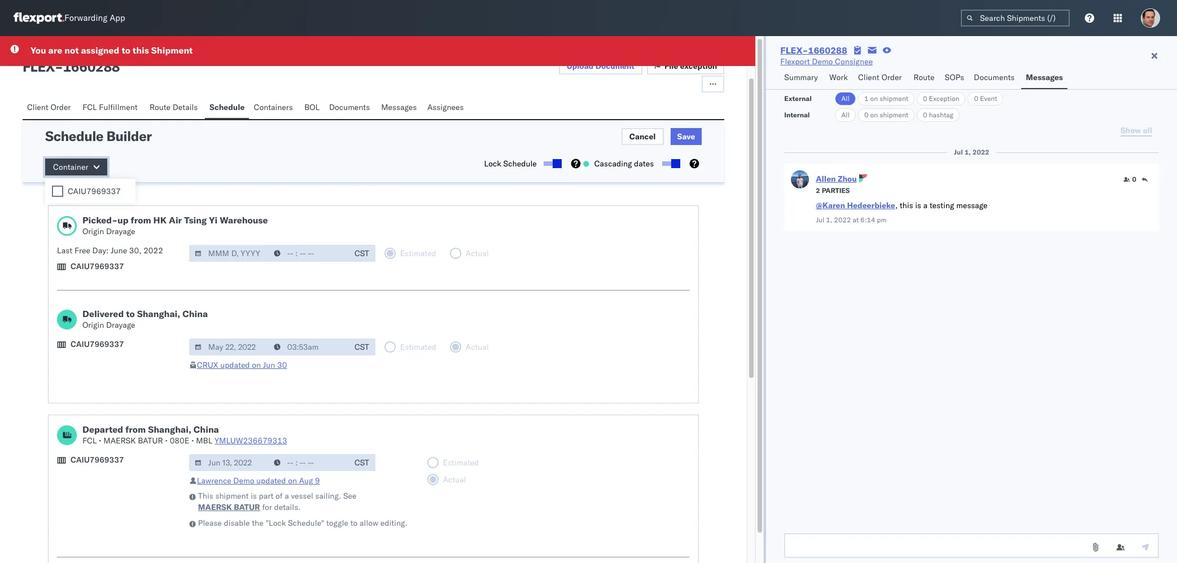 Task type: describe. For each thing, give the bounding box(es) containing it.
upload document button
[[559, 58, 642, 75]]

ymluw236679313 button
[[215, 436, 287, 446]]

ymluw236679313
[[215, 436, 287, 446]]

0 vertical spatial to
[[122, 45, 130, 56]]

yi
[[209, 215, 217, 226]]

last free day: june 30, 2022
[[57, 246, 163, 256]]

jul inside @karen hedeerbieke , this is a testing message jul 1, 2022 at 6:14 pm
[[816, 216, 824, 224]]

jun
[[263, 360, 275, 370]]

6:14
[[861, 216, 875, 224]]

origin inside delivered to shanghai, china origin drayage
[[82, 320, 104, 330]]

last
[[57, 246, 72, 256]]

allen zhou
[[816, 174, 857, 184]]

0 vertical spatial this
[[133, 45, 149, 56]]

shanghai, for from
[[148, 424, 191, 435]]

cascading dates
[[594, 159, 654, 169]]

toggle
[[326, 518, 348, 528]]

at
[[853, 216, 859, 224]]

containers button
[[249, 97, 300, 119]]

9
[[315, 476, 320, 486]]

1 vertical spatial 1660288
[[63, 58, 120, 75]]

0 for 0
[[1132, 175, 1137, 183]]

fcl fulfillment
[[83, 102, 138, 112]]

flexport. image
[[14, 12, 64, 24]]

from inside picked-up from hk air tsing yi warehouse origin drayage
[[131, 215, 151, 226]]

2 vertical spatial schedule
[[503, 159, 537, 169]]

lock schedule
[[484, 159, 537, 169]]

testing
[[930, 200, 954, 211]]

2 horizontal spatial 2022
[[973, 148, 989, 156]]

details
[[173, 102, 198, 112]]

0 exception
[[923, 94, 959, 103]]

forwarding
[[64, 13, 107, 23]]

is inside this shipment is part of a vessel sailing. see maersk batur for details.
[[251, 491, 257, 501]]

see
[[343, 491, 357, 501]]

cst for departed from shanghai, china
[[355, 458, 369, 468]]

-
[[55, 58, 63, 75]]

forwarding app link
[[14, 12, 125, 24]]

this shipment is part of a vessel sailing. see maersk batur for details.
[[198, 491, 357, 513]]

1, inside @karen hedeerbieke , this is a testing message jul 1, 2022 at 6:14 pm
[[826, 216, 832, 224]]

route for route
[[914, 72, 935, 82]]

containers
[[254, 102, 293, 112]]

0 vertical spatial documents
[[974, 72, 1015, 82]]

work button
[[825, 67, 854, 89]]

assignees button
[[423, 97, 470, 119]]

0 for 0 event
[[974, 94, 978, 103]]

-- : -- -- text field
[[268, 339, 348, 356]]

cancel button
[[621, 128, 664, 145]]

upload document
[[567, 61, 635, 71]]

exception
[[929, 94, 959, 103]]

delivered
[[82, 308, 124, 320]]

0 for 0 exception
[[923, 94, 927, 103]]

file
[[664, 61, 678, 71]]

2 vertical spatial 2022
[[144, 246, 163, 256]]

zhou
[[838, 174, 857, 184]]

picked-up from hk air tsing yi warehouse origin drayage
[[82, 215, 268, 237]]

cascading
[[594, 159, 632, 169]]

lawrence demo updated on aug 9
[[197, 476, 320, 486]]

0 for 0 on shipment
[[864, 111, 869, 119]]

30,
[[129, 246, 141, 256]]

to inside delivered to shanghai, china origin drayage
[[126, 308, 135, 320]]

work
[[829, 72, 848, 82]]

shipment for 0 on shipment
[[880, 111, 908, 119]]

free
[[74, 246, 90, 256]]

china for delivered to shanghai, china
[[182, 308, 208, 320]]

batur inside this shipment is part of a vessel sailing. see maersk batur for details.
[[234, 502, 260, 513]]

0 horizontal spatial order
[[50, 102, 71, 112]]

editing.
[[380, 518, 408, 528]]

drayage inside delivered to shanghai, china origin drayage
[[106, 320, 135, 330]]

shipment for 1 on shipment
[[880, 94, 908, 103]]

0 vertical spatial client order button
[[854, 67, 909, 89]]

allow
[[360, 518, 378, 528]]

1
[[864, 94, 869, 103]]

0 on shipment
[[864, 111, 908, 119]]

schedule for schedule builder
[[45, 128, 103, 145]]

flex - 1660288
[[23, 58, 120, 75]]

demo for lawrence
[[233, 476, 254, 486]]

schedule for schedule
[[210, 102, 245, 112]]

lock
[[484, 159, 501, 169]]

forwarding app
[[64, 13, 125, 23]]

you are not assigned to this shipment
[[30, 45, 193, 56]]

exception
[[680, 61, 717, 71]]

flexport demo consignee link
[[780, 56, 873, 67]]

you
[[30, 45, 46, 56]]

message
[[956, 200, 988, 211]]

crux
[[197, 360, 218, 370]]

hk
[[153, 215, 167, 226]]

route for route details
[[150, 102, 171, 112]]

a for is
[[923, 200, 928, 211]]

disable
[[224, 518, 250, 528]]

Search Shipments (/) text field
[[961, 10, 1070, 27]]

save button
[[670, 128, 702, 145]]

event
[[980, 94, 997, 103]]

maersk inside departed from shanghai, china fcl • maersk batur • 080e • mbl ymluw236679313
[[103, 436, 136, 446]]

0 hashtag
[[923, 111, 954, 119]]

file exception
[[664, 61, 717, 71]]

MMM D, YYYY text field
[[189, 245, 269, 262]]

2 -- : -- -- text field from the top
[[268, 455, 348, 471]]

allen
[[816, 174, 836, 184]]

batur inside departed from shanghai, china fcl • maersk batur • 080e • mbl ymluw236679313
[[138, 436, 163, 446]]

save
[[677, 132, 695, 142]]

0 horizontal spatial client order button
[[23, 97, 78, 119]]

departed
[[82, 424, 123, 435]]

builder
[[106, 128, 152, 145]]

part
[[259, 491, 274, 501]]

app
[[110, 13, 125, 23]]

shanghai, for to
[[137, 308, 180, 320]]

aug
[[299, 476, 313, 486]]

0 vertical spatial client
[[858, 72, 880, 82]]

parties
[[822, 186, 850, 195]]

2 • from the left
[[165, 436, 168, 446]]

2 vertical spatial to
[[350, 518, 358, 528]]

all button for 1
[[835, 92, 856, 106]]

on right 1
[[870, 94, 878, 103]]

external
[[784, 94, 812, 103]]

bol button
[[300, 97, 325, 119]]

all button for 0
[[835, 108, 856, 122]]



Task type: locate. For each thing, give the bounding box(es) containing it.
warehouse
[[220, 215, 268, 226]]

demo for flexport
[[812, 56, 833, 67]]

1 horizontal spatial order
[[882, 72, 902, 82]]

lawrence demo updated on aug 9 button
[[197, 476, 320, 486]]

client order up "1 on shipment"
[[858, 72, 902, 82]]

document
[[596, 61, 635, 71]]

1 vertical spatial 1,
[[826, 216, 832, 224]]

to right assigned
[[122, 45, 130, 56]]

0 vertical spatial shipment
[[880, 94, 908, 103]]

1 horizontal spatial •
[[165, 436, 168, 446]]

upload
[[567, 61, 594, 71]]

route left details
[[150, 102, 171, 112]]

mmm d, yyyy text field for departed from shanghai, china
[[189, 455, 269, 471]]

are
[[48, 45, 62, 56]]

vessel
[[291, 491, 313, 501]]

1 horizontal spatial maersk
[[198, 502, 232, 513]]

china for departed from shanghai, china
[[194, 424, 219, 435]]

route up 0 exception
[[914, 72, 935, 82]]

1 horizontal spatial messages button
[[1022, 67, 1068, 89]]

0 horizontal spatial client
[[27, 102, 48, 112]]

1 vertical spatial to
[[126, 308, 135, 320]]

is
[[915, 200, 921, 211], [251, 491, 257, 501]]

china up mbl
[[194, 424, 219, 435]]

allen zhou button
[[816, 174, 857, 184]]

0 horizontal spatial documents
[[329, 102, 370, 112]]

fcl fulfillment button
[[78, 97, 145, 119]]

a inside @karen hedeerbieke , this is a testing message jul 1, 2022 at 6:14 pm
[[923, 200, 928, 211]]

0 vertical spatial messages button
[[1022, 67, 1068, 89]]

a left testing
[[923, 200, 928, 211]]

schedule right lock
[[503, 159, 537, 169]]

all button left 1
[[835, 92, 856, 106]]

fcl down departed
[[82, 436, 97, 446]]

1 vertical spatial -- : -- -- text field
[[268, 455, 348, 471]]

2 drayage from the top
[[106, 320, 135, 330]]

order
[[882, 72, 902, 82], [50, 102, 71, 112]]

1 vertical spatial origin
[[82, 320, 104, 330]]

shanghai,
[[137, 308, 180, 320], [148, 424, 191, 435]]

maersk batur link
[[198, 502, 260, 513]]

1 horizontal spatial jul
[[954, 148, 963, 156]]

shanghai, inside departed from shanghai, china fcl • maersk batur • 080e • mbl ymluw236679313
[[148, 424, 191, 435]]

0 event
[[974, 94, 997, 103]]

1660288 down assigned
[[63, 58, 120, 75]]

1 horizontal spatial 1660288
[[808, 45, 847, 56]]

0 vertical spatial route
[[914, 72, 935, 82]]

0 vertical spatial messages
[[1026, 72, 1063, 82]]

to
[[122, 45, 130, 56], [126, 308, 135, 320], [350, 518, 358, 528]]

flexport demo consignee
[[780, 56, 873, 67]]

0 horizontal spatial 1660288
[[63, 58, 120, 75]]

client order button down -
[[23, 97, 78, 119]]

demo down flex-1660288
[[812, 56, 833, 67]]

1 vertical spatial china
[[194, 424, 219, 435]]

2 all button from the top
[[835, 108, 856, 122]]

is left the part
[[251, 491, 257, 501]]

1 horizontal spatial schedule
[[210, 102, 245, 112]]

1 vertical spatial drayage
[[106, 320, 135, 330]]

None text field
[[784, 534, 1159, 558]]

1 horizontal spatial client
[[858, 72, 880, 82]]

messages
[[1026, 72, 1063, 82], [381, 102, 417, 112]]

0 vertical spatial china
[[182, 308, 208, 320]]

1 fcl from the top
[[83, 102, 97, 112]]

1 vertical spatial shanghai,
[[148, 424, 191, 435]]

0 horizontal spatial messages
[[381, 102, 417, 112]]

1 horizontal spatial 2022
[[834, 216, 851, 224]]

demo right lawrence
[[233, 476, 254, 486]]

1, down @karen at the top of page
[[826, 216, 832, 224]]

for
[[262, 502, 272, 513]]

jul 1, 2022
[[954, 148, 989, 156]]

1660288
[[808, 45, 847, 56], [63, 58, 120, 75]]

all left 1
[[841, 94, 850, 103]]

0 horizontal spatial demo
[[233, 476, 254, 486]]

not
[[64, 45, 79, 56]]

fcl inside departed from shanghai, china fcl • maersk batur • 080e • mbl ymluw236679313
[[82, 436, 97, 446]]

jul up message
[[954, 148, 963, 156]]

on left aug
[[288, 476, 297, 486]]

0 horizontal spatial batur
[[138, 436, 163, 446]]

0 vertical spatial demo
[[812, 56, 833, 67]]

drayage inside picked-up from hk air tsing yi warehouse origin drayage
[[106, 226, 135, 237]]

to left allow at bottom
[[350, 518, 358, 528]]

cst for delivered to shanghai, china
[[355, 342, 369, 352]]

• down departed
[[99, 436, 101, 446]]

on down "1 on shipment"
[[870, 111, 878, 119]]

fcl inside button
[[83, 102, 97, 112]]

to right delivered
[[126, 308, 135, 320]]

caiu7969337 down departed
[[71, 455, 124, 465]]

0 vertical spatial from
[[131, 215, 151, 226]]

3 • from the left
[[191, 436, 194, 446]]

1 vertical spatial route
[[150, 102, 171, 112]]

shipment up 0 on shipment
[[880, 94, 908, 103]]

maersk inside this shipment is part of a vessel sailing. see maersk batur for details.
[[198, 502, 232, 513]]

fcl
[[83, 102, 97, 112], [82, 436, 97, 446]]

@karen hedeerbieke , this is a testing message jul 1, 2022 at 6:14 pm
[[816, 200, 988, 224]]

• left 080e
[[165, 436, 168, 446]]

2 vertical spatial cst
[[355, 458, 369, 468]]

1 vertical spatial messages button
[[377, 97, 423, 119]]

1, up message
[[965, 148, 971, 156]]

1 vertical spatial client order button
[[23, 97, 78, 119]]

0 button
[[1123, 175, 1137, 184]]

2022
[[973, 148, 989, 156], [834, 216, 851, 224], [144, 246, 163, 256]]

0 horizontal spatial is
[[251, 491, 257, 501]]

from right departed
[[125, 424, 146, 435]]

1 vertical spatial messages
[[381, 102, 417, 112]]

on left jun
[[252, 360, 261, 370]]

0 vertical spatial 2022
[[973, 148, 989, 156]]

demo inside flexport demo consignee link
[[812, 56, 833, 67]]

2 all from the top
[[841, 111, 850, 119]]

2 mmm d, yyyy text field from the top
[[189, 455, 269, 471]]

all for 0
[[841, 111, 850, 119]]

0 horizontal spatial schedule
[[45, 128, 103, 145]]

all for 1
[[841, 94, 850, 103]]

"lock
[[266, 518, 286, 528]]

1660288 up the flexport demo consignee
[[808, 45, 847, 56]]

0 horizontal spatial •
[[99, 436, 101, 446]]

assigned
[[81, 45, 119, 56]]

0 horizontal spatial this
[[133, 45, 149, 56]]

@karen hedeerbieke button
[[816, 200, 895, 211]]

shipment down "1 on shipment"
[[880, 111, 908, 119]]

is inside @karen hedeerbieke , this is a testing message jul 1, 2022 at 6:14 pm
[[915, 200, 921, 211]]

1 vertical spatial mmm d, yyyy text field
[[189, 455, 269, 471]]

0 horizontal spatial 2022
[[144, 246, 163, 256]]

batur up disable
[[234, 502, 260, 513]]

assignees
[[427, 102, 464, 112]]

1 horizontal spatial a
[[923, 200, 928, 211]]

0 vertical spatial cst
[[355, 248, 369, 259]]

0 vertical spatial all
[[841, 94, 850, 103]]

client down flex on the left top of page
[[27, 102, 48, 112]]

1 vertical spatial client order
[[27, 102, 71, 112]]

shipment inside this shipment is part of a vessel sailing. see maersk batur for details.
[[215, 491, 249, 501]]

1 horizontal spatial messages
[[1026, 72, 1063, 82]]

jul down @karen at the top of page
[[816, 216, 824, 224]]

mmm d, yyyy text field for delivered to shanghai, china
[[189, 339, 269, 356]]

0 horizontal spatial maersk
[[103, 436, 136, 446]]

schedule"
[[288, 518, 324, 528]]

china up crux
[[182, 308, 208, 320]]

30
[[277, 360, 287, 370]]

1 vertical spatial cst
[[355, 342, 369, 352]]

schedule up container button
[[45, 128, 103, 145]]

0 vertical spatial client order
[[858, 72, 902, 82]]

flex-1660288 link
[[780, 45, 847, 56]]

please
[[198, 518, 222, 528]]

1 -- : -- -- text field from the top
[[268, 245, 348, 262]]

1 all button from the top
[[835, 92, 856, 106]]

sops button
[[940, 67, 969, 89]]

2 horizontal spatial schedule
[[503, 159, 537, 169]]

0 vertical spatial mmm d, yyyy text field
[[189, 339, 269, 356]]

flex
[[23, 58, 55, 75]]

2022 down 0 event
[[973, 148, 989, 156]]

tsing
[[184, 215, 207, 226]]

this left shipment
[[133, 45, 149, 56]]

-- : -- -- text field
[[268, 245, 348, 262], [268, 455, 348, 471]]

1 all from the top
[[841, 94, 850, 103]]

documents
[[974, 72, 1015, 82], [329, 102, 370, 112]]

flexport
[[780, 56, 810, 67]]

schedule inside button
[[210, 102, 245, 112]]

maersk down departed
[[103, 436, 136, 446]]

maersk down 'this'
[[198, 502, 232, 513]]

lawrence
[[197, 476, 231, 486]]

from inside departed from shanghai, china fcl • maersk batur • 080e • mbl ymluw236679313
[[125, 424, 146, 435]]

1 horizontal spatial demo
[[812, 56, 833, 67]]

bol
[[304, 102, 320, 112]]

shipment
[[151, 45, 193, 56]]

1 vertical spatial a
[[285, 491, 289, 501]]

1 mmm d, yyyy text field from the top
[[189, 339, 269, 356]]

please disable the "lock schedule" toggle to allow editing.
[[198, 518, 408, 528]]

of
[[276, 491, 283, 501]]

batur left 080e
[[138, 436, 163, 446]]

origin down picked-
[[82, 226, 104, 237]]

a inside this shipment is part of a vessel sailing. see maersk batur for details.
[[285, 491, 289, 501]]

2022 left at
[[834, 216, 851, 224]]

0 vertical spatial is
[[915, 200, 921, 211]]

summary button
[[780, 67, 825, 89]]

mmm d, yyyy text field up crux updated on jun 30
[[189, 339, 269, 356]]

caiu7969337 up picked-
[[68, 186, 121, 196]]

order up "1 on shipment"
[[882, 72, 902, 82]]

origin inside picked-up from hk air tsing yi warehouse origin drayage
[[82, 226, 104, 237]]

1 vertical spatial from
[[125, 424, 146, 435]]

the
[[252, 518, 264, 528]]

cst
[[355, 248, 369, 259], [355, 342, 369, 352], [355, 458, 369, 468]]

1 vertical spatial is
[[251, 491, 257, 501]]

sailing.
[[315, 491, 341, 501]]

messages for the rightmost messages button
[[1026, 72, 1063, 82]]

from right 'up'
[[131, 215, 151, 226]]

all button
[[835, 92, 856, 106], [835, 108, 856, 122]]

080e
[[170, 436, 189, 446]]

2 cst from the top
[[355, 342, 369, 352]]

mmm d, yyyy text field up lawrence
[[189, 455, 269, 471]]

hedeerbieke
[[847, 200, 895, 211]]

0
[[923, 94, 927, 103], [974, 94, 978, 103], [864, 111, 869, 119], [923, 111, 927, 119], [1132, 175, 1137, 183]]

1 • from the left
[[99, 436, 101, 446]]

crux updated on jun 30
[[197, 360, 287, 370]]

maersk
[[103, 436, 136, 446], [198, 502, 232, 513]]

1 vertical spatial all button
[[835, 108, 856, 122]]

1 vertical spatial maersk
[[198, 502, 232, 513]]

2 fcl from the top
[[82, 436, 97, 446]]

from
[[131, 215, 151, 226], [125, 424, 146, 435]]

1 vertical spatial batur
[[234, 502, 260, 513]]

1 vertical spatial schedule
[[45, 128, 103, 145]]

2
[[816, 186, 820, 195]]

0 vertical spatial origin
[[82, 226, 104, 237]]

dates
[[634, 159, 654, 169]]

route details button
[[145, 97, 205, 119]]

1 vertical spatial demo
[[233, 476, 254, 486]]

shipment up maersk batur link
[[215, 491, 249, 501]]

3 cst from the top
[[355, 458, 369, 468]]

0 vertical spatial maersk
[[103, 436, 136, 446]]

this right ,
[[900, 200, 913, 211]]

0 horizontal spatial 1,
[[826, 216, 832, 224]]

delivered to shanghai, china origin drayage
[[82, 308, 208, 330]]

2022 inside @karen hedeerbieke , this is a testing message jul 1, 2022 at 6:14 pm
[[834, 216, 851, 224]]

0 for 0 hashtag
[[923, 111, 927, 119]]

caiu7969337 down day:
[[71, 261, 124, 272]]

1 horizontal spatial updated
[[256, 476, 286, 486]]

1 vertical spatial jul
[[816, 216, 824, 224]]

0 vertical spatial updated
[[220, 360, 250, 370]]

1 vertical spatial this
[[900, 200, 913, 211]]

messages button
[[1022, 67, 1068, 89], [377, 97, 423, 119]]

1 horizontal spatial route
[[914, 72, 935, 82]]

MMM D, YYYY text field
[[189, 339, 269, 356], [189, 455, 269, 471]]

0 vertical spatial shanghai,
[[137, 308, 180, 320]]

0 vertical spatial 1660288
[[808, 45, 847, 56]]

june
[[111, 246, 127, 256]]

1 horizontal spatial documents button
[[969, 67, 1022, 89]]

china inside delivered to shanghai, china origin drayage
[[182, 308, 208, 320]]

0 vertical spatial 1,
[[965, 148, 971, 156]]

0 vertical spatial order
[[882, 72, 902, 82]]

0 vertical spatial jul
[[954, 148, 963, 156]]

this
[[198, 491, 213, 501]]

all
[[841, 94, 850, 103], [841, 111, 850, 119]]

client order down -
[[27, 102, 71, 112]]

1 vertical spatial all
[[841, 111, 850, 119]]

fcl left fulfillment
[[83, 102, 97, 112]]

up
[[117, 215, 128, 226]]

shanghai, right delivered
[[137, 308, 180, 320]]

1 origin from the top
[[82, 226, 104, 237]]

2022 right 30,
[[144, 246, 163, 256]]

documents right bol button
[[329, 102, 370, 112]]

documents button right the bol
[[325, 97, 377, 119]]

1 vertical spatial client
[[27, 102, 48, 112]]

2 parties button
[[816, 185, 850, 195]]

drayage down 'up'
[[106, 226, 135, 237]]

pm
[[877, 216, 887, 224]]

client up 1
[[858, 72, 880, 82]]

order down -
[[50, 102, 71, 112]]

1 vertical spatial updated
[[256, 476, 286, 486]]

1 cst from the top
[[355, 248, 369, 259]]

1 vertical spatial documents button
[[325, 97, 377, 119]]

drayage
[[106, 226, 135, 237], [106, 320, 135, 330]]

1 horizontal spatial is
[[915, 200, 921, 211]]

0 horizontal spatial updated
[[220, 360, 250, 370]]

a for of
[[285, 491, 289, 501]]

updated right crux
[[220, 360, 250, 370]]

flex-
[[780, 45, 808, 56]]

sops
[[945, 72, 964, 82]]

2 parties
[[816, 186, 850, 195]]

0 vertical spatial fcl
[[83, 102, 97, 112]]

1 vertical spatial shipment
[[880, 111, 908, 119]]

messages for bottom messages button
[[381, 102, 417, 112]]

client order
[[858, 72, 902, 82], [27, 102, 71, 112]]

0 horizontal spatial documents button
[[325, 97, 377, 119]]

client order button up "1 on shipment"
[[854, 67, 909, 89]]

drayage down delivered
[[106, 320, 135, 330]]

container button
[[45, 159, 108, 176]]

shanghai, up 080e
[[148, 424, 191, 435]]

• left mbl
[[191, 436, 194, 446]]

updated up the part
[[256, 476, 286, 486]]

0 vertical spatial a
[[923, 200, 928, 211]]

1 horizontal spatial client order button
[[854, 67, 909, 89]]

caiu7969337 down delivered
[[71, 339, 124, 349]]

1 vertical spatial order
[[50, 102, 71, 112]]

this inside @karen hedeerbieke , this is a testing message jul 1, 2022 at 6:14 pm
[[900, 200, 913, 211]]

departed from shanghai, china fcl • maersk batur • 080e • mbl ymluw236679313
[[82, 424, 287, 446]]

is right ,
[[915, 200, 921, 211]]

1 drayage from the top
[[106, 226, 135, 237]]

china inside departed from shanghai, china fcl • maersk batur • 080e • mbl ymluw236679313
[[194, 424, 219, 435]]

all button down work button
[[835, 108, 856, 122]]

all down work button
[[841, 111, 850, 119]]

1 vertical spatial fcl
[[82, 436, 97, 446]]

0 inside button
[[1132, 175, 1137, 183]]

documents button up event
[[969, 67, 1022, 89]]

schedule builder
[[45, 128, 152, 145]]

None checkbox
[[544, 161, 559, 166], [662, 161, 678, 166], [52, 186, 63, 197], [544, 161, 559, 166], [662, 161, 678, 166], [52, 186, 63, 197]]

1 horizontal spatial client order
[[858, 72, 902, 82]]

0 vertical spatial schedule
[[210, 102, 245, 112]]

route details
[[150, 102, 198, 112]]

origin down delivered
[[82, 320, 104, 330]]

1 vertical spatial 2022
[[834, 216, 851, 224]]

summary
[[784, 72, 818, 82]]

schedule right details
[[210, 102, 245, 112]]

a right 'of' on the bottom left of page
[[285, 491, 289, 501]]

1 vertical spatial documents
[[329, 102, 370, 112]]

shanghai, inside delivered to shanghai, china origin drayage
[[137, 308, 180, 320]]

2 origin from the top
[[82, 320, 104, 330]]

documents up event
[[974, 72, 1015, 82]]



Task type: vqa. For each thing, say whether or not it's contained in the screenshot.
the bottommost OCEAN
no



